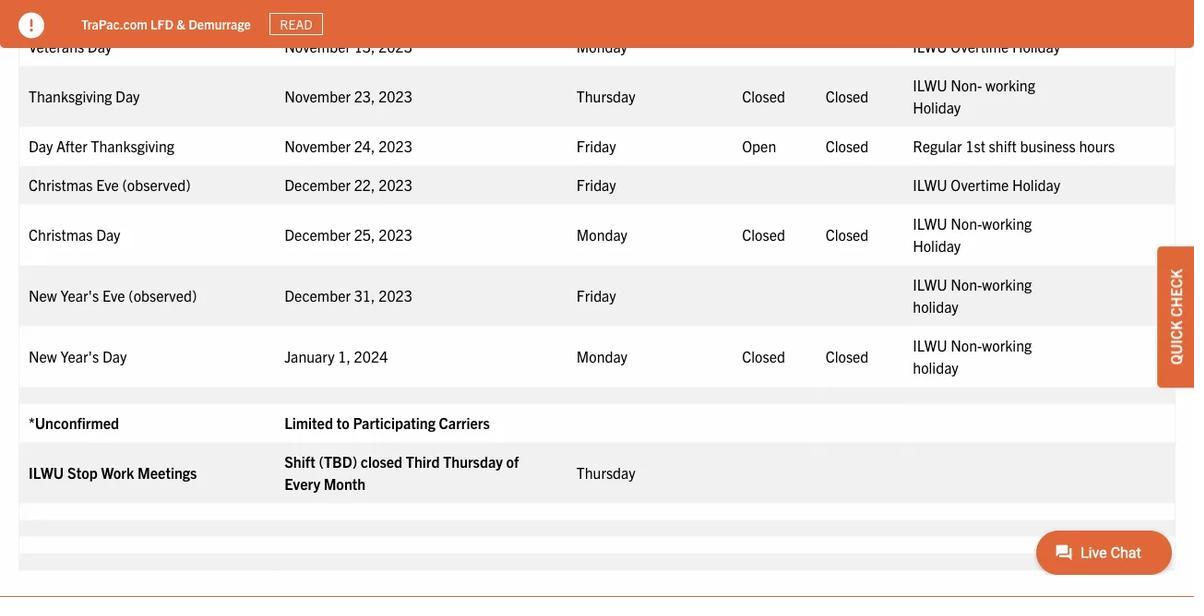Task type: locate. For each thing, give the bounding box(es) containing it.
1 vertical spatial ilwu overtime holiday
[[913, 176, 1064, 194]]

ilwu non-working holiday for friday
[[913, 275, 1032, 316]]

non- inside ilwu non- working holiday
[[951, 76, 982, 94]]

open
[[742, 137, 776, 155]]

year's up *unconfirmed
[[60, 347, 99, 366]]

december
[[285, 176, 351, 194], [285, 225, 351, 244], [285, 286, 351, 305]]

1 vertical spatial november
[[285, 87, 351, 105]]

1 friday from the top
[[577, 137, 616, 155]]

1 new from the top
[[29, 286, 57, 305]]

0 vertical spatial ilwu non-working holiday
[[913, 275, 1032, 316]]

day down 'christmas eve (observed)'
[[96, 225, 120, 244]]

friday for december 22, 2023
[[577, 176, 616, 194]]

christmas
[[29, 176, 93, 194], [29, 225, 93, 244]]

new year's day
[[29, 347, 127, 366]]

2 vertical spatial friday
[[577, 286, 616, 305]]

2023 right 23,
[[379, 87, 412, 105]]

2023 right 24,
[[379, 137, 412, 155]]

day for thanksgiving day
[[115, 87, 140, 105]]

0 vertical spatial friday
[[577, 137, 616, 155]]

day down trapac.com
[[88, 37, 112, 56]]

ilwu non-working holiday for monday
[[913, 336, 1032, 377]]

2 friday from the top
[[577, 176, 616, 194]]

november left 24,
[[285, 137, 351, 155]]

working for january 1, 2024
[[982, 336, 1032, 355]]

working inside ilwu non- working holiday
[[986, 76, 1035, 94]]

shift
[[989, 137, 1017, 155]]

2 vertical spatial november
[[285, 137, 351, 155]]

eve
[[96, 176, 119, 194], [102, 286, 125, 305]]

0 vertical spatial november
[[285, 37, 351, 56]]

4 non- from the top
[[951, 336, 982, 355]]

november down read link
[[285, 37, 351, 56]]

1 vertical spatial new
[[29, 347, 57, 366]]

0 vertical spatial holiday
[[913, 297, 959, 316]]

5 2023 from the top
[[379, 225, 413, 244]]

1 december from the top
[[285, 176, 351, 194]]

december left 22,
[[285, 176, 351, 194]]

to
[[337, 414, 350, 432]]

0 vertical spatial thanksgiving
[[29, 87, 112, 105]]

hours
[[1079, 137, 1115, 155]]

2023
[[379, 37, 412, 56], [379, 87, 412, 105], [379, 137, 412, 155], [379, 176, 413, 194], [379, 225, 413, 244], [379, 286, 413, 305]]

january
[[285, 347, 335, 366]]

2 year's from the top
[[60, 347, 99, 366]]

regular 1st shift business hours
[[913, 137, 1115, 155]]

monday for january 1, 2024
[[577, 347, 628, 366]]

ilwu inside ilwu non-working holiday
[[913, 214, 947, 233]]

2023 right '13,'
[[379, 37, 412, 56]]

2 holiday from the top
[[913, 358, 959, 377]]

new year's eve (observed)
[[29, 286, 197, 305]]

friday
[[577, 137, 616, 155], [577, 176, 616, 194], [577, 286, 616, 305]]

december 31, 2023
[[285, 286, 413, 305]]

new
[[29, 286, 57, 305], [29, 347, 57, 366]]

2 ilwu non-working holiday from the top
[[913, 336, 1032, 377]]

every
[[285, 475, 320, 493]]

non- inside ilwu non-working holiday
[[951, 214, 982, 233]]

new down the christmas day
[[29, 286, 57, 305]]

6 2023 from the top
[[379, 286, 413, 305]]

limited to participating carriers
[[285, 414, 493, 432]]

0 vertical spatial christmas
[[29, 176, 93, 194]]

1 vertical spatial friday
[[577, 176, 616, 194]]

november 24, 2023
[[285, 137, 412, 155]]

2 ilwu overtime holiday from the top
[[913, 176, 1064, 194]]

quick check
[[1167, 269, 1185, 365]]

2 non- from the top
[[951, 214, 982, 233]]

friday for december 31, 2023
[[577, 286, 616, 305]]

1 vertical spatial year's
[[60, 347, 99, 366]]

2 december from the top
[[285, 225, 351, 244]]

0 vertical spatial year's
[[60, 286, 99, 305]]

1 non- from the top
[[951, 76, 982, 94]]

january 1, 2024
[[285, 347, 388, 366]]

2 vertical spatial monday
[[577, 347, 628, 366]]

december for december 25, 2023
[[285, 225, 351, 244]]

4 2023 from the top
[[379, 176, 413, 194]]

3 december from the top
[[285, 286, 351, 305]]

holiday
[[1013, 37, 1061, 56], [913, 98, 961, 116], [1013, 176, 1061, 194], [913, 236, 961, 255]]

december for december 22, 2023
[[285, 176, 351, 194]]

1 vertical spatial christmas
[[29, 225, 93, 244]]

demurrage
[[188, 15, 251, 32]]

thanksgiving
[[29, 87, 112, 105], [91, 137, 174, 155]]

25,
[[354, 225, 375, 244]]

after
[[56, 137, 88, 155]]

ilwu overtime holiday for monday
[[913, 37, 1064, 56]]

(observed)
[[122, 176, 191, 194], [129, 286, 197, 305]]

2 2023 from the top
[[379, 87, 412, 105]]

2 november from the top
[[285, 87, 351, 105]]

non- for january 1, 2024
[[951, 336, 982, 355]]

day for christmas day
[[96, 225, 120, 244]]

third
[[406, 452, 440, 471]]

overtime up ilwu non- working holiday
[[951, 37, 1009, 56]]

thursday
[[577, 87, 636, 105], [443, 452, 503, 471], [577, 463, 636, 482]]

holiday
[[913, 297, 959, 316], [913, 358, 959, 377]]

thanksgiving up 'christmas eve (observed)'
[[91, 137, 174, 155]]

2023 right 22,
[[379, 176, 413, 194]]

1 overtime from the top
[[951, 37, 1009, 56]]

overtime down 1st in the top right of the page
[[951, 176, 1009, 194]]

new up *unconfirmed
[[29, 347, 57, 366]]

ilwu stop work meetings
[[29, 463, 200, 482]]

overtime
[[951, 37, 1009, 56], [951, 176, 1009, 194]]

1,
[[338, 347, 351, 366]]

year's up new year's day
[[60, 286, 99, 305]]

monday for november 13, 2023
[[577, 37, 628, 56]]

quick check link
[[1157, 246, 1194, 388]]

1 christmas from the top
[[29, 176, 93, 194]]

0 vertical spatial new
[[29, 286, 57, 305]]

non-
[[951, 76, 982, 94], [951, 214, 982, 233], [951, 275, 982, 294], [951, 336, 982, 355]]

1 ilwu overtime holiday from the top
[[913, 37, 1064, 56]]

2023 right 25,
[[379, 225, 413, 244]]

2023 for november 24, 2023
[[379, 137, 412, 155]]

1 year's from the top
[[60, 286, 99, 305]]

1 vertical spatial monday
[[577, 225, 628, 244]]

day
[[88, 37, 112, 56], [115, 87, 140, 105], [29, 137, 53, 155], [96, 225, 120, 244], [102, 347, 127, 366]]

0 vertical spatial monday
[[577, 37, 628, 56]]

2 christmas from the top
[[29, 225, 93, 244]]

ilwu
[[913, 37, 947, 56], [913, 76, 947, 94], [913, 176, 947, 194], [913, 214, 947, 233], [913, 275, 947, 294], [913, 336, 947, 355], [29, 463, 64, 482]]

ilwu non-working holiday
[[913, 275, 1032, 316], [913, 336, 1032, 377]]

ilwu non- working holiday
[[913, 76, 1035, 116]]

0 vertical spatial ilwu overtime holiday
[[913, 37, 1064, 56]]

thursday inside the shift (tbd) closed third thursday of every month
[[443, 452, 503, 471]]

month
[[324, 475, 366, 493]]

november 23, 2023
[[285, 87, 412, 105]]

3 monday from the top
[[577, 347, 628, 366]]

2 monday from the top
[[577, 225, 628, 244]]

december left the 31,
[[285, 286, 351, 305]]

of
[[506, 452, 519, 471]]

non- for december 31, 2023
[[951, 275, 982, 294]]

2023 for december 25, 2023
[[379, 225, 413, 244]]

3 november from the top
[[285, 137, 351, 155]]

3 2023 from the top
[[379, 137, 412, 155]]

1 november from the top
[[285, 37, 351, 56]]

working inside ilwu non-working holiday
[[982, 214, 1032, 233]]

december left 25,
[[285, 225, 351, 244]]

0 vertical spatial december
[[285, 176, 351, 194]]

lfd
[[150, 15, 174, 32]]

day down new year's eve (observed)
[[102, 347, 127, 366]]

ilwu overtime holiday
[[913, 37, 1064, 56], [913, 176, 1064, 194]]

3 friday from the top
[[577, 286, 616, 305]]

year's
[[60, 286, 99, 305], [60, 347, 99, 366]]

new for new year's day
[[29, 347, 57, 366]]

november 13, 2023
[[285, 37, 412, 56]]

1 2023 from the top
[[379, 37, 412, 56]]

day up day after thanksgiving
[[115, 87, 140, 105]]

christmas down 'christmas eve (observed)'
[[29, 225, 93, 244]]

christmas day
[[29, 225, 120, 244]]

ilwu inside ilwu non- working holiday
[[913, 76, 947, 94]]

december 22, 2023
[[285, 176, 413, 194]]

eve down day after thanksgiving
[[96, 176, 119, 194]]

(tbd)
[[319, 452, 357, 471]]

1st
[[966, 137, 986, 155]]

closed
[[361, 452, 403, 471]]

read
[[280, 16, 313, 32]]

2023 for november 13, 2023
[[379, 37, 412, 56]]

closed
[[742, 87, 785, 105], [826, 87, 869, 105], [826, 137, 869, 155], [742, 225, 785, 244], [826, 225, 869, 244], [742, 347, 785, 366], [826, 347, 869, 366]]

thanksgiving down veterans day
[[29, 87, 112, 105]]

ilwu overtime holiday down 1st in the top right of the page
[[913, 176, 1064, 194]]

1 monday from the top
[[577, 37, 628, 56]]

1 holiday from the top
[[913, 297, 959, 316]]

november
[[285, 37, 351, 56], [285, 87, 351, 105], [285, 137, 351, 155]]

2 overtime from the top
[[951, 176, 1009, 194]]

2 new from the top
[[29, 347, 57, 366]]

&
[[177, 15, 185, 32]]

*unconfirmed
[[29, 414, 123, 432]]

christmas down after
[[29, 176, 93, 194]]

0 vertical spatial overtime
[[951, 37, 1009, 56]]

trapac.com
[[81, 15, 147, 32]]

monday
[[577, 37, 628, 56], [577, 225, 628, 244], [577, 347, 628, 366]]

new for new year's eve (observed)
[[29, 286, 57, 305]]

eve up new year's day
[[102, 286, 125, 305]]

november left 23,
[[285, 87, 351, 105]]

ilwu overtime holiday up ilwu non- working holiday
[[913, 37, 1064, 56]]

overtime for monday
[[951, 37, 1009, 56]]

3 non- from the top
[[951, 275, 982, 294]]

working
[[986, 76, 1035, 94], [982, 214, 1032, 233], [982, 275, 1032, 294], [982, 336, 1032, 355]]

24,
[[354, 137, 375, 155]]

2 vertical spatial december
[[285, 286, 351, 305]]

1 vertical spatial ilwu non-working holiday
[[913, 336, 1032, 377]]

2023 right the 31,
[[379, 286, 413, 305]]

1 ilwu non-working holiday from the top
[[913, 275, 1032, 316]]

1 vertical spatial december
[[285, 225, 351, 244]]

1 vertical spatial holiday
[[913, 358, 959, 377]]

november for november 13, 2023
[[285, 37, 351, 56]]

meetings
[[138, 463, 197, 482]]

2023 for december 31, 2023
[[379, 286, 413, 305]]

thursday for november 23, 2023
[[577, 87, 636, 105]]

1 vertical spatial overtime
[[951, 176, 1009, 194]]



Task type: describe. For each thing, give the bounding box(es) containing it.
stop
[[67, 463, 98, 482]]

non- for november 23, 2023
[[951, 76, 982, 94]]

day for veterans day
[[88, 37, 112, 56]]

business
[[1020, 137, 1076, 155]]

year's for day
[[60, 347, 99, 366]]

quick
[[1167, 321, 1185, 365]]

22,
[[354, 176, 375, 194]]

1 vertical spatial thanksgiving
[[91, 137, 174, 155]]

13,
[[354, 37, 375, 56]]

veterans
[[29, 37, 84, 56]]

check
[[1167, 269, 1185, 317]]

holiday for friday
[[913, 297, 959, 316]]

31,
[[354, 286, 375, 305]]

veterans day
[[29, 37, 112, 56]]

limited
[[285, 414, 333, 432]]

read link
[[269, 13, 323, 35]]

christmas for christmas eve (observed)
[[29, 176, 93, 194]]

participating
[[353, 414, 436, 432]]

2023 for november 23, 2023
[[379, 87, 412, 105]]

shift
[[285, 452, 315, 471]]

year's for eve
[[60, 286, 99, 305]]

december for december 31, 2023
[[285, 286, 351, 305]]

friday for november 24, 2023
[[577, 137, 616, 155]]

november for november 24, 2023
[[285, 137, 351, 155]]

non- for december 25, 2023
[[951, 214, 982, 233]]

shift (tbd) closed third thursday of every month
[[285, 452, 519, 493]]

working for december 25, 2023
[[982, 214, 1032, 233]]

trapac.com lfd & demurrage
[[81, 15, 251, 32]]

holiday inside ilwu non- working holiday
[[913, 98, 961, 116]]

monday for december 25, 2023
[[577, 225, 628, 244]]

1 vertical spatial eve
[[102, 286, 125, 305]]

23,
[[354, 87, 375, 105]]

carriers
[[439, 414, 490, 432]]

working for november 23, 2023
[[986, 76, 1035, 94]]

thursday for shift (tbd) closed third thursday of
[[577, 463, 636, 482]]

0 vertical spatial (observed)
[[122, 176, 191, 194]]

christmas for christmas day
[[29, 225, 93, 244]]

day after thanksgiving
[[29, 137, 174, 155]]

regular
[[913, 137, 962, 155]]

work
[[101, 463, 134, 482]]

ilwu non-working holiday
[[913, 214, 1032, 255]]

holiday inside ilwu non-working holiday
[[913, 236, 961, 255]]

ilwu overtime holiday for friday
[[913, 176, 1064, 194]]

1 vertical spatial (observed)
[[129, 286, 197, 305]]

december 25, 2023
[[285, 225, 413, 244]]

holiday for monday
[[913, 358, 959, 377]]

day left after
[[29, 137, 53, 155]]

solid image
[[18, 12, 44, 38]]

0 vertical spatial eve
[[96, 176, 119, 194]]

christmas eve (observed)
[[29, 176, 191, 194]]

thanksgiving day
[[29, 87, 140, 105]]

working for december 31, 2023
[[982, 275, 1032, 294]]

2024
[[354, 347, 388, 366]]

overtime for friday
[[951, 176, 1009, 194]]

november for november 23, 2023
[[285, 87, 351, 105]]

2023 for december 22, 2023
[[379, 176, 413, 194]]



Task type: vqa. For each thing, say whether or not it's contained in the screenshot.


